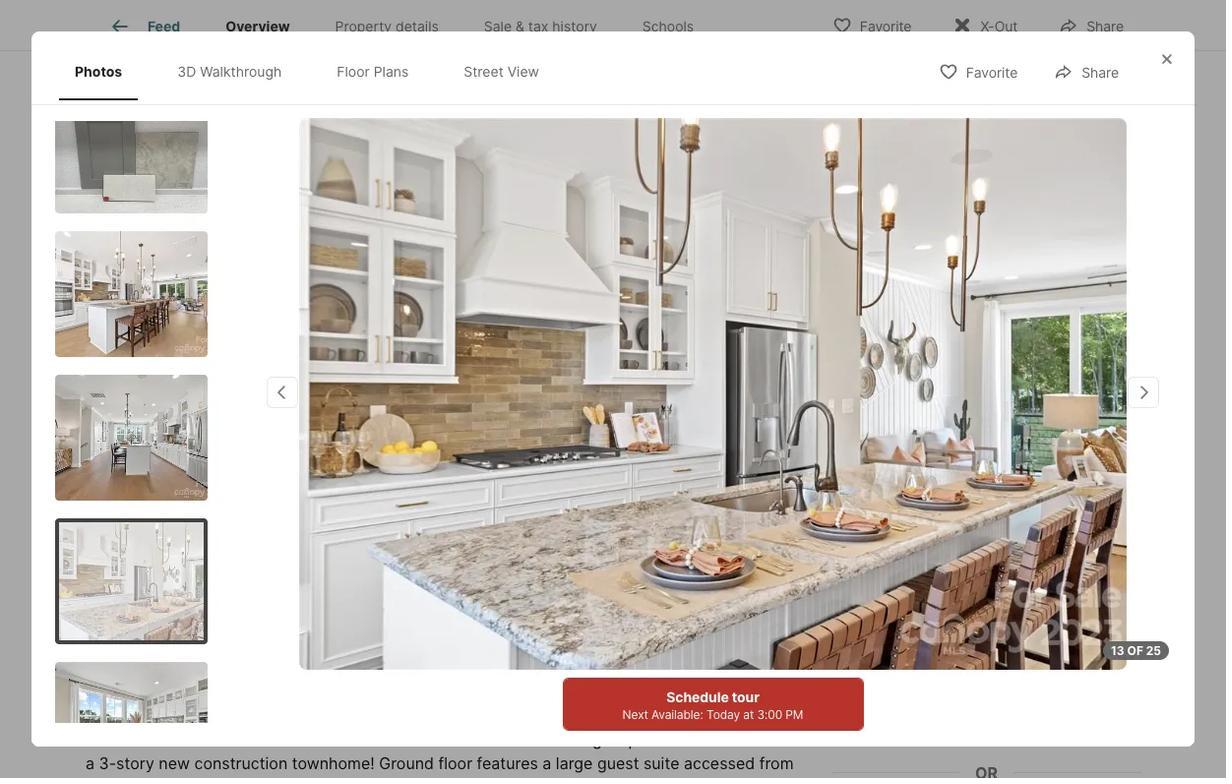 Task type: locate. For each thing, give the bounding box(es) containing it.
0 vertical spatial share button
[[1043, 4, 1141, 45]]

3-
[[99, 754, 116, 774]]

share inside "dialog"
[[1082, 64, 1119, 81]]

this up 4064036
[[159, 669, 201, 696]]

at inside "schedule tour next available: today at 3:00 pm"
[[744, 708, 754, 723]]

the down "construction"
[[220, 778, 249, 779]]

31
[[873, 522, 906, 556]]

1 vertical spatial plans
[[360, 393, 396, 410]]

3d inside 'tab'
[[177, 63, 196, 80]]

1 nov from the left
[[974, 559, 1000, 573]]

0 horizontal spatial favorite
[[860, 17, 912, 34]]

6024 towering oaks ln, charlotte, nc 28205 image
[[86, 48, 825, 438], [833, 48, 1141, 239], [833, 247, 1141, 438]]

floor plans button
[[278, 382, 413, 422]]

the
[[480, 730, 509, 750], [220, 778, 249, 779]]

ln
[[249, 500, 268, 519]]

3d walkthrough button
[[101, 382, 270, 422]]

townhome!
[[292, 754, 375, 774]]

6024 towering oaks ln image
[[299, 118, 1128, 670]]

1 vertical spatial street view
[[465, 393, 542, 410]]

nov inside thursday 2 nov
[[1072, 559, 1097, 573]]

list box
[[833, 606, 1141, 657]]

home up wednesday
[[968, 461, 1030, 489]]

details
[[396, 18, 439, 35]]

a up concept on the bottom left
[[543, 754, 552, 774]]

home
[[968, 461, 1030, 489], [206, 669, 269, 696]]

1 horizontal spatial floor
[[439, 754, 473, 774]]

feed
[[148, 18, 180, 35]]

0 vertical spatial 3d
[[177, 63, 196, 80]]

0 vertical spatial oaks
[[206, 500, 246, 519]]

tour inside option
[[874, 624, 900, 638]]

this up wednesday
[[920, 461, 962, 489]]

at left the 3:00
[[744, 708, 754, 723]]

garage.
[[159, 778, 216, 779]]

floor plans inside button
[[323, 393, 396, 410]]

tab list containing feed
[[86, 0, 733, 50]]

tour left via
[[1016, 624, 1041, 638]]

0 vertical spatial at
[[744, 708, 754, 723]]

walkthrough down overview tab
[[200, 63, 282, 80]]

this
[[920, 461, 962, 489], [159, 669, 201, 696]]

0 vertical spatial the
[[480, 730, 509, 750]]

$3,815
[[114, 577, 158, 594]]

1 vertical spatial oaks
[[745, 730, 783, 750]]

favorite button inside "dialog"
[[922, 51, 1035, 92]]

street inside button
[[465, 393, 506, 410]]

1 horizontal spatial 3d
[[177, 63, 196, 80]]

1 horizontal spatial tour
[[1016, 624, 1041, 638]]

the
[[86, 778, 110, 779]]

0 vertical spatial view
[[508, 63, 539, 80]]

oaks left ln on the bottom left of page
[[206, 500, 246, 519]]

0 horizontal spatial the
[[220, 778, 249, 779]]

for
[[103, 463, 131, 480]]

view inside tab
[[508, 63, 539, 80]]

tour
[[869, 461, 915, 489], [732, 689, 760, 706]]

dialog
[[32, 32, 1195, 779]]

favorite for x-out
[[860, 17, 912, 34]]

3d up "sale"
[[146, 393, 165, 410]]

0 horizontal spatial floor
[[312, 778, 346, 779]]

nov inside wednesday 1 nov
[[974, 559, 1000, 573]]

6024
[[86, 500, 127, 519]]

floor
[[337, 63, 370, 80], [323, 393, 356, 410]]

baths link
[[439, 575, 481, 595]]

walkthrough up active at the bottom left
[[168, 393, 254, 410]]

0 vertical spatial 3d walkthrough
[[177, 63, 282, 80]]

2 nov from the left
[[1072, 559, 1097, 573]]

representative
[[211, 730, 344, 750]]

3.5 baths
[[439, 545, 481, 595]]

walkthrough inside button
[[168, 393, 254, 410]]

None button
[[845, 493, 934, 586], [942, 494, 1032, 585], [1040, 494, 1129, 585], [845, 493, 934, 586], [942, 494, 1032, 585], [1040, 494, 1129, 585]]

a down accessed
[[741, 778, 750, 779]]

floor plans
[[337, 63, 409, 80], [323, 393, 396, 410]]

a down ground
[[399, 778, 408, 779]]

2-
[[114, 778, 131, 779]]

tour inside option
[[1016, 624, 1041, 638]]

1 vertical spatial at
[[665, 730, 679, 750]]

$554,352 est. $3,815 /mo get pre-approved
[[86, 545, 307, 594]]

1 horizontal spatial favorite
[[966, 64, 1018, 81]]

1 vertical spatial favorite button
[[922, 51, 1035, 92]]

street view
[[464, 63, 539, 80], [465, 393, 542, 410]]

4064036
[[137, 730, 207, 750]]

1 horizontal spatial this
[[920, 461, 962, 489]]

tour for tour in person
[[874, 624, 900, 638]]

oaks down the 3:00
[[745, 730, 783, 750]]

0 horizontal spatial tour
[[874, 624, 900, 638]]

3d down feed in the left of the page
[[177, 63, 196, 80]]

1 vertical spatial 3d walkthrough
[[146, 393, 254, 410]]

1 vertical spatial tour
[[732, 689, 760, 706]]

3d
[[177, 63, 196, 80], [146, 393, 165, 410]]

0 horizontal spatial tour
[[732, 689, 760, 706]]

street view tab
[[448, 47, 555, 96]]

0 vertical spatial favorite
[[860, 17, 912, 34]]

person
[[916, 624, 957, 638]]

share for the bottom share button
[[1082, 64, 1119, 81]]

1 horizontal spatial oaks
[[745, 730, 783, 750]]

floor
[[439, 754, 473, 774], [312, 778, 346, 779]]

1 vertical spatial street
[[465, 393, 506, 410]]

1 vertical spatial walkthrough
[[168, 393, 254, 410]]

13
[[1111, 644, 1125, 659]]

0 vertical spatial floor
[[337, 63, 370, 80]]

map entry image
[[671, 461, 802, 592]]

1 vertical spatial home
[[206, 669, 269, 696]]

tab list containing photos
[[55, 43, 575, 100]]

thursday
[[1053, 505, 1116, 520]]

floor up beautiful
[[439, 754, 473, 774]]

1
[[980, 522, 994, 556]]

new
[[159, 754, 190, 774]]

floor inside button
[[323, 393, 356, 410]]

nov down 2 in the right bottom of the page
[[1072, 559, 1097, 573]]

1 vertical spatial this
[[159, 669, 201, 696]]

favorite
[[860, 17, 912, 34], [966, 64, 1018, 81]]

1 horizontal spatial at
[[744, 708, 754, 723]]

0 vertical spatial favorite button
[[816, 4, 929, 45]]

photos tab
[[59, 47, 138, 96]]

0 vertical spatial walkthrough
[[200, 63, 282, 80]]

share button
[[1043, 4, 1141, 45], [1038, 51, 1136, 92]]

x-
[[981, 17, 995, 34]]

1 horizontal spatial nov
[[1072, 559, 1097, 573]]

4 beds
[[354, 545, 391, 595]]

1 vertical spatial favorite
[[966, 64, 1018, 81]]

go
[[833, 461, 864, 489]]

0 horizontal spatial at
[[665, 730, 679, 750]]

0 vertical spatial share
[[1087, 17, 1124, 34]]

1 vertical spatial floor
[[323, 393, 356, 410]]

tab list inside "dialog"
[[55, 43, 575, 100]]

tour inside "schedule tour next available: today at 3:00 pm"
[[732, 689, 760, 706]]

hudson
[[684, 730, 741, 750]]

oaks
[[206, 500, 246, 519], [745, 730, 783, 750]]

feed link
[[108, 15, 180, 38]]

oct
[[877, 559, 902, 573]]

approved
[[243, 577, 307, 594]]

0 vertical spatial plans
[[374, 63, 409, 80]]

active
[[183, 463, 232, 480]]

is
[[788, 730, 800, 750]]

schools tab
[[620, 3, 717, 50]]

beds
[[354, 575, 391, 595]]

0 horizontal spatial 3d
[[146, 393, 165, 410]]

tax
[[529, 18, 549, 35]]

0 vertical spatial street view
[[464, 63, 539, 80]]

tour
[[874, 624, 900, 638], [1016, 624, 1041, 638]]

0 horizontal spatial nov
[[974, 559, 1000, 573]]

tuesday
[[862, 505, 916, 520]]

0 horizontal spatial home
[[206, 669, 269, 696]]

tour in person option
[[833, 606, 976, 657]]

breckenridge
[[513, 730, 612, 750]]

sq
[[532, 575, 552, 595]]

tour up tuesday
[[869, 461, 915, 489]]

1 vertical spatial share
[[1082, 64, 1119, 81]]

new construction
[[109, 70, 237, 85]]

property details
[[335, 18, 439, 35]]

favorite button for x-out
[[816, 4, 929, 45]]

0 vertical spatial street
[[464, 63, 504, 80]]

1 vertical spatial floor plans
[[323, 393, 396, 410]]

floor down townhome!
[[312, 778, 346, 779]]

tour left in
[[874, 624, 900, 638]]

0 vertical spatial tour
[[869, 461, 915, 489]]

offers
[[351, 778, 394, 779]]

1 vertical spatial share button
[[1038, 51, 1136, 92]]

3d walkthrough down overview tab
[[177, 63, 282, 80]]

1 horizontal spatial tour
[[869, 461, 915, 489]]

0 horizontal spatial this
[[159, 669, 201, 696]]

image image
[[55, 87, 208, 213], [55, 231, 208, 357], [55, 375, 208, 501], [59, 522, 204, 640]]

tour for tour via video chat
[[1016, 624, 1041, 638]]

3d walkthrough inside 'tab'
[[177, 63, 282, 80]]

wednesday
[[950, 505, 1024, 520]]

share for share button to the top
[[1087, 17, 1124, 34]]

1 horizontal spatial home
[[968, 461, 1030, 489]]

view
[[508, 63, 539, 80], [509, 393, 542, 410]]

the up "features"
[[480, 730, 509, 750]]

0 vertical spatial floor plans
[[337, 63, 409, 80]]

1 vertical spatial view
[[509, 393, 542, 410]]

3d walkthrough up active at the bottom left
[[146, 393, 254, 410]]

nov down 1
[[974, 559, 1000, 573]]

1 vertical spatial the
[[220, 778, 249, 779]]

photos
[[1062, 393, 1109, 410]]

0 vertical spatial home
[[968, 461, 1030, 489]]

0 vertical spatial this
[[920, 461, 962, 489]]

tour in person
[[874, 624, 957, 638]]

1 vertical spatial 3d
[[146, 393, 165, 410]]

tab list
[[86, 0, 733, 50], [55, 43, 575, 100]]

large
[[556, 754, 593, 774]]

tab list for x-out
[[86, 0, 733, 50]]

2 tour from the left
[[1016, 624, 1041, 638]]

at up the suite
[[665, 730, 679, 750]]

of
[[1128, 644, 1144, 659]]

1 tour from the left
[[874, 624, 900, 638]]

3.5
[[439, 545, 474, 572]]

anytime
[[921, 729, 965, 744]]

tour up today
[[732, 689, 760, 706]]

floor plans tab
[[321, 47, 425, 96]]

favorite inside "dialog"
[[966, 64, 1018, 81]]

home up representative
[[206, 669, 269, 696]]



Task type: vqa. For each thing, say whether or not it's contained in the screenshot.
first us from the right
no



Task type: describe. For each thing, give the bounding box(es) containing it.
floor inside tab
[[337, 63, 370, 80]]

history
[[553, 18, 597, 35]]

charlotte
[[277, 500, 346, 519]]

pre-
[[214, 577, 243, 594]]

towering
[[131, 500, 203, 519]]

sale & tax history tab
[[462, 3, 620, 50]]

sale
[[484, 18, 512, 35]]

at inside mls # 4064036 representative photos added. the breckenridge ii plan at hudson oaks is a 3-story new construction townhome! ground floor features a large guest suite accessed from the 2-car garage. the second floor offers a beautiful open-concept layout that includes a lar
[[665, 730, 679, 750]]

$554,352
[[86, 545, 195, 572]]

tuesday 31 oct
[[862, 505, 916, 573]]

tour for go
[[869, 461, 915, 489]]

layout
[[591, 778, 636, 779]]

0 vertical spatial floor
[[439, 754, 473, 774]]

chat
[[1098, 624, 1123, 638]]

mls
[[86, 730, 119, 750]]

3d walkthrough tab
[[162, 47, 298, 96]]

walkthrough inside 'tab'
[[200, 63, 282, 80]]

/mo
[[158, 577, 183, 594]]

13 of 25
[[1111, 644, 1162, 659]]

it's free, cancel anytime
[[833, 729, 965, 744]]

open-
[[481, 778, 526, 779]]

video
[[1064, 624, 1095, 638]]

25
[[1147, 644, 1162, 659]]

x-out button
[[937, 4, 1035, 45]]

new
[[109, 70, 137, 85]]

wednesday 1 nov
[[950, 505, 1024, 573]]

features
[[477, 754, 538, 774]]

property details tab
[[313, 3, 462, 50]]

plans inside button
[[360, 393, 396, 410]]

in
[[903, 624, 914, 638]]

1 horizontal spatial the
[[480, 730, 509, 750]]

street inside tab
[[464, 63, 504, 80]]

includes
[[675, 778, 737, 779]]

schools
[[643, 18, 694, 35]]

property
[[335, 18, 392, 35]]

3d inside button
[[146, 393, 165, 410]]

28205
[[383, 500, 431, 519]]

nov for 1
[[974, 559, 1000, 573]]

go tour this home
[[833, 461, 1030, 489]]

from
[[760, 754, 794, 774]]

story
[[116, 754, 154, 774]]

favorite for share
[[966, 64, 1018, 81]]

added.
[[418, 730, 475, 750]]

-
[[173, 463, 179, 480]]

ii
[[616, 730, 624, 750]]

photos
[[349, 730, 413, 750]]

beautiful
[[412, 778, 477, 779]]

overview tab
[[203, 3, 313, 50]]

sale & tax history
[[484, 18, 597, 35]]

that
[[641, 778, 670, 779]]

thursday 2 nov
[[1053, 505, 1116, 573]]

guest
[[597, 754, 639, 774]]

cancel
[[881, 729, 918, 744]]

tour for schedule
[[732, 689, 760, 706]]

via
[[1045, 624, 1061, 638]]

a up the the
[[86, 754, 95, 774]]

dialog containing photos
[[32, 32, 1195, 779]]

pm
[[786, 708, 804, 723]]

2
[[1075, 522, 1093, 556]]

plans inside tab
[[374, 63, 409, 80]]

available:
[[652, 708, 704, 723]]

today
[[707, 708, 740, 723]]

est.
[[86, 577, 110, 594]]

ground
[[379, 754, 434, 774]]

it's
[[833, 729, 849, 744]]

sale
[[135, 463, 169, 480]]

24 photos
[[1041, 393, 1109, 410]]

oaks inside mls # 4064036 representative photos added. the breckenridge ii plan at hudson oaks is a 3-story new construction townhome! ground floor features a large guest suite accessed from the 2-car garage. the second floor offers a beautiful open-concept layout that includes a lar
[[745, 730, 783, 750]]

baths
[[439, 575, 481, 595]]

concept
[[526, 778, 587, 779]]

tab list for share
[[55, 43, 575, 100]]

,
[[346, 500, 351, 519]]

about
[[86, 669, 154, 696]]

schedule tour next available: today at 3:00 pm
[[623, 689, 804, 723]]

get
[[187, 577, 211, 594]]

6024 towering oaks ln charlotte , nc 28205
[[86, 500, 431, 519]]

mls # 4064036 representative photos added. the breckenridge ii plan at hudson oaks is a 3-story new construction townhome! ground floor features a large guest suite accessed from the 2-car garage. the second floor offers a beautiful open-concept layout that includes a lar
[[86, 730, 800, 779]]

tour via video chat option
[[976, 606, 1141, 657]]

next
[[623, 708, 649, 723]]

list box containing tour in person
[[833, 606, 1141, 657]]

3:00
[[758, 708, 783, 723]]

plan
[[629, 730, 660, 750]]

next image
[[1117, 524, 1149, 556]]

about this home
[[86, 669, 269, 696]]

favorite button for share
[[922, 51, 1035, 92]]

construction
[[194, 754, 288, 774]]

x-out
[[981, 17, 1018, 34]]

#
[[123, 730, 133, 750]]

active link
[[183, 463, 232, 480]]

&
[[516, 18, 525, 35]]

3d walkthrough inside button
[[146, 393, 254, 410]]

ft
[[556, 575, 571, 595]]

view inside button
[[509, 393, 542, 410]]

schedule
[[667, 689, 729, 706]]

street view inside "street view" tab
[[464, 63, 539, 80]]

1 vertical spatial floor
[[312, 778, 346, 779]]

24 photos button
[[997, 382, 1125, 422]]

construction
[[140, 70, 237, 85]]

new construction link
[[86, 48, 825, 442]]

floor plans inside tab
[[337, 63, 409, 80]]

car
[[131, 778, 155, 779]]

nov for 2
[[1072, 559, 1097, 573]]

second
[[253, 778, 308, 779]]

1,952
[[532, 545, 593, 572]]

0 horizontal spatial oaks
[[206, 500, 246, 519]]

street view inside 'street view' button
[[465, 393, 542, 410]]

1,952 sq ft
[[532, 545, 593, 595]]



